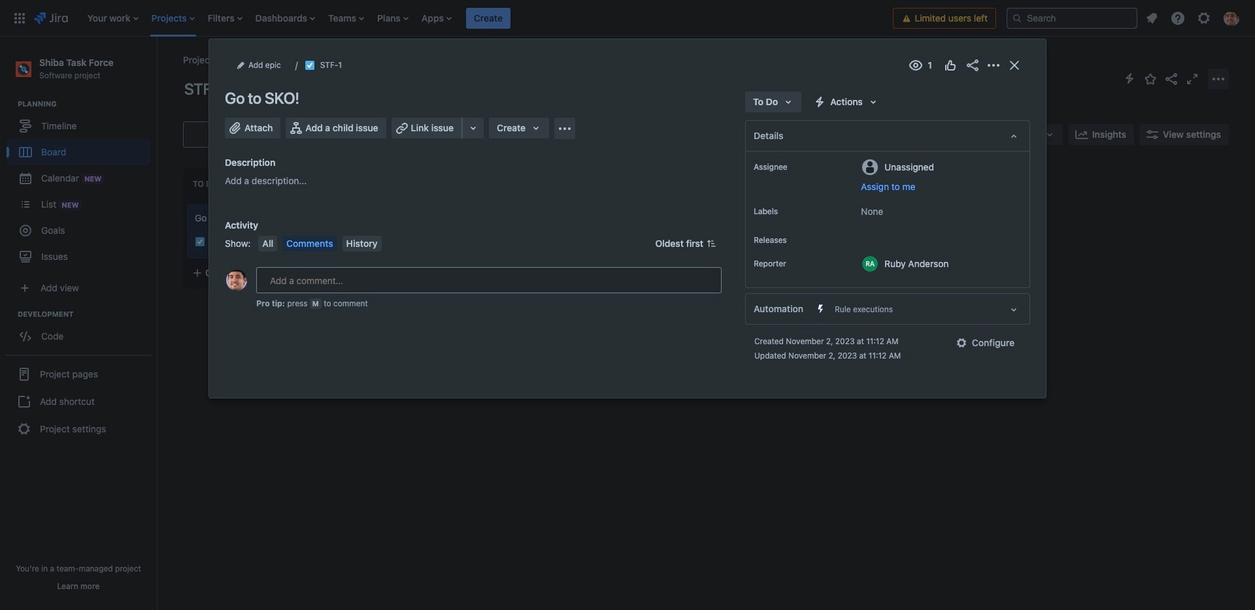 Task type: locate. For each thing, give the bounding box(es) containing it.
7 list item from the left
[[418, 0, 456, 36]]

0 vertical spatial heading
[[18, 99, 156, 109]]

menu bar
[[256, 236, 384, 252]]

Search field
[[1007, 8, 1138, 28]]

5 list item from the left
[[324, 0, 368, 36]]

add people image
[[322, 127, 338, 143]]

2 heading from the top
[[18, 310, 156, 320]]

jira image
[[34, 10, 68, 26], [34, 10, 68, 26]]

list
[[81, 0, 894, 36], [1141, 6, 1248, 30]]

reporter pin to top. only you can see pinned fields. image
[[789, 259, 800, 270]]

1 horizontal spatial task image
[[305, 60, 315, 71]]

0 horizontal spatial task image
[[195, 237, 205, 247]]

group
[[7, 99, 156, 274], [7, 310, 156, 354], [5, 355, 152, 448]]

1 vertical spatial heading
[[18, 310, 156, 320]]

banner
[[0, 0, 1256, 37]]

1 horizontal spatial list
[[1141, 6, 1248, 30]]

enter full screen image
[[1185, 71, 1201, 87]]

None search field
[[1007, 8, 1138, 28]]

sidebar element
[[0, 37, 157, 611]]

actions image
[[986, 58, 1002, 73]]

add app image
[[557, 121, 573, 136]]

view settings image
[[1145, 127, 1161, 143]]

list item
[[84, 0, 142, 36], [148, 0, 199, 36], [204, 0, 246, 36], [252, 0, 319, 36], [324, 0, 368, 36], [373, 0, 413, 36], [418, 0, 456, 36], [466, 0, 511, 36]]

vote options: no one has voted for this issue yet. image
[[943, 58, 959, 73]]

1 list item from the left
[[84, 0, 142, 36]]

star stf board image
[[1143, 71, 1159, 87]]

heading
[[18, 99, 156, 109], [18, 310, 156, 320]]

2 horizontal spatial task image
[[379, 237, 390, 247]]

create column image
[[739, 171, 755, 187]]

dialog
[[209, 39, 1047, 398]]

close image
[[1007, 58, 1023, 73]]

task image
[[305, 60, 315, 71], [195, 237, 205, 247], [379, 237, 390, 247]]



Task type: describe. For each thing, give the bounding box(es) containing it.
1 heading from the top
[[18, 99, 156, 109]]

copy link to issue image
[[340, 60, 350, 70]]

details element
[[746, 120, 1031, 152]]

labels pin to top. only you can see pinned fields. image
[[781, 207, 792, 217]]

to do element
[[193, 179, 227, 189]]

link web pages and more image
[[466, 120, 481, 136]]

8 list item from the left
[[466, 0, 511, 36]]

goal image
[[20, 225, 31, 237]]

0 horizontal spatial list
[[81, 0, 894, 36]]

4 list item from the left
[[252, 0, 319, 36]]

Add a comment… field
[[256, 268, 722, 294]]

Search this board text field
[[184, 123, 245, 147]]

2 list item from the left
[[148, 0, 199, 36]]

automation element
[[746, 294, 1031, 325]]

assignee pin to top. only you can see pinned fields. image
[[791, 162, 801, 173]]

1 vertical spatial group
[[7, 310, 156, 354]]

primary element
[[8, 0, 894, 36]]

6 list item from the left
[[373, 0, 413, 36]]

search image
[[1013, 13, 1023, 23]]

3 list item from the left
[[204, 0, 246, 36]]

0 vertical spatial group
[[7, 99, 156, 274]]

2 vertical spatial group
[[5, 355, 152, 448]]

more information about ruby anderson image
[[863, 256, 879, 272]]



Task type: vqa. For each thing, say whether or not it's contained in the screenshot.
bottommost heading
yes



